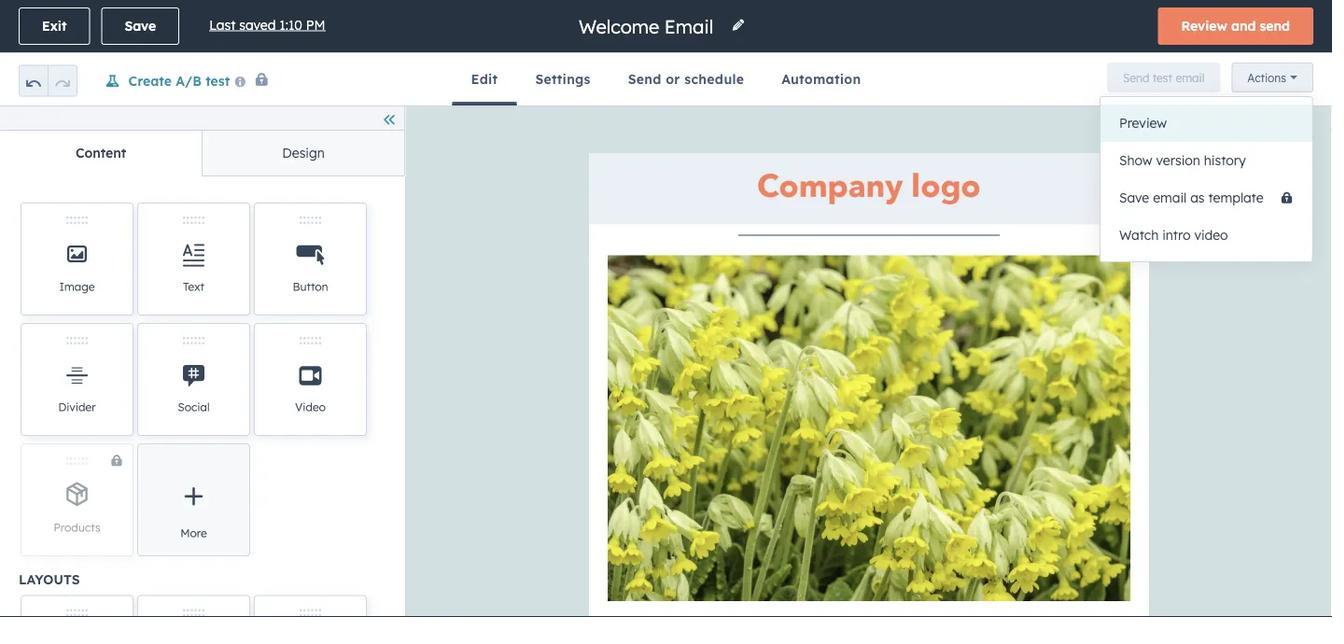 Task type: locate. For each thing, give the bounding box(es) containing it.
1 horizontal spatial send
[[1123, 70, 1150, 84]]

design
[[282, 145, 325, 161]]

None field
[[577, 14, 720, 39]]

save up create
[[125, 18, 156, 34]]

show version history button
[[1101, 142, 1312, 179]]

1:10
[[279, 16, 302, 33]]

1 horizontal spatial test
[[1153, 70, 1173, 84]]

send
[[1260, 18, 1290, 34]]

last saved 1:10 pm
[[209, 16, 325, 33]]

save
[[125, 18, 156, 34], [1119, 190, 1150, 206]]

navigation containing content
[[0, 130, 404, 176]]

create a/b test button
[[89, 68, 270, 93], [105, 72, 230, 89]]

save email as template
[[1119, 190, 1264, 206]]

save button
[[101, 7, 179, 45]]

review
[[1182, 18, 1228, 34]]

show
[[1119, 152, 1153, 169]]

content button
[[0, 131, 202, 176]]

save down show
[[1119, 190, 1150, 206]]

watch intro video button
[[1101, 217, 1312, 254]]

send left "or"
[[628, 71, 662, 87]]

1 vertical spatial save
[[1119, 190, 1150, 206]]

email up preview button
[[1176, 70, 1205, 84]]

review and send
[[1182, 18, 1290, 34]]

navigation
[[0, 130, 404, 176]]

0 horizontal spatial send
[[628, 71, 662, 87]]

save for save
[[125, 18, 156, 34]]

email
[[1176, 70, 1205, 84], [1153, 190, 1187, 206]]

and
[[1231, 18, 1256, 34]]

send inside button
[[1123, 70, 1150, 84]]

edit
[[471, 71, 498, 87]]

send up 'preview'
[[1123, 70, 1150, 84]]

0 horizontal spatial save
[[125, 18, 156, 34]]

group
[[19, 53, 77, 106]]

test up 'preview'
[[1153, 70, 1173, 84]]

actions
[[1248, 70, 1287, 84]]

0 vertical spatial email
[[1176, 70, 1205, 84]]

1 horizontal spatial save
[[1119, 190, 1150, 206]]

send
[[1123, 70, 1150, 84], [628, 71, 662, 87]]

test right the a/b
[[206, 72, 230, 89]]

settings link
[[517, 53, 609, 106]]

a/b
[[176, 72, 202, 89]]

last
[[209, 16, 236, 33]]

email left 'as'
[[1153, 190, 1187, 206]]

0 vertical spatial save
[[125, 18, 156, 34]]

test
[[1153, 70, 1173, 84], [206, 72, 230, 89]]

template
[[1209, 190, 1264, 206]]

1 vertical spatial email
[[1153, 190, 1187, 206]]

save inside button
[[1119, 190, 1150, 206]]

save inside button
[[125, 18, 156, 34]]

as
[[1191, 190, 1205, 206]]



Task type: describe. For each thing, give the bounding box(es) containing it.
content
[[76, 145, 126, 161]]

email inside save email as template button
[[1153, 190, 1187, 206]]

show version history
[[1119, 152, 1246, 169]]

edit link
[[452, 53, 517, 106]]

0 horizontal spatial test
[[206, 72, 230, 89]]

send test email button
[[1107, 63, 1221, 92]]

watch
[[1119, 227, 1159, 243]]

actions button
[[1232, 63, 1314, 92]]

exit
[[42, 18, 67, 34]]

or
[[666, 71, 680, 87]]

create a/b test
[[128, 72, 230, 89]]

design button
[[202, 131, 404, 176]]

intro
[[1163, 227, 1191, 243]]

history
[[1204, 152, 1246, 169]]

save for save email as template
[[1119, 190, 1150, 206]]

email inside the send test email button
[[1176, 70, 1205, 84]]

schedule
[[685, 71, 744, 87]]

send test email
[[1123, 70, 1205, 84]]

create
[[128, 72, 172, 89]]

watch intro video
[[1119, 227, 1228, 243]]

preview button
[[1101, 105, 1312, 142]]

send or schedule link
[[609, 53, 763, 106]]

saved
[[239, 16, 276, 33]]

exit button
[[19, 7, 90, 45]]

review and send button
[[1158, 7, 1314, 45]]

preview
[[1119, 115, 1167, 131]]

version
[[1156, 152, 1201, 169]]

automation link
[[763, 53, 880, 106]]

send or schedule
[[628, 71, 744, 87]]

automation
[[782, 71, 861, 87]]

test inside button
[[1153, 70, 1173, 84]]

send for send test email
[[1123, 70, 1150, 84]]

pm
[[306, 16, 325, 33]]

save email as template button
[[1101, 179, 1312, 217]]

video
[[1195, 227, 1228, 243]]

settings
[[535, 71, 591, 87]]

send for send or schedule
[[628, 71, 662, 87]]



Task type: vqa. For each thing, say whether or not it's contained in the screenshot.
template
yes



